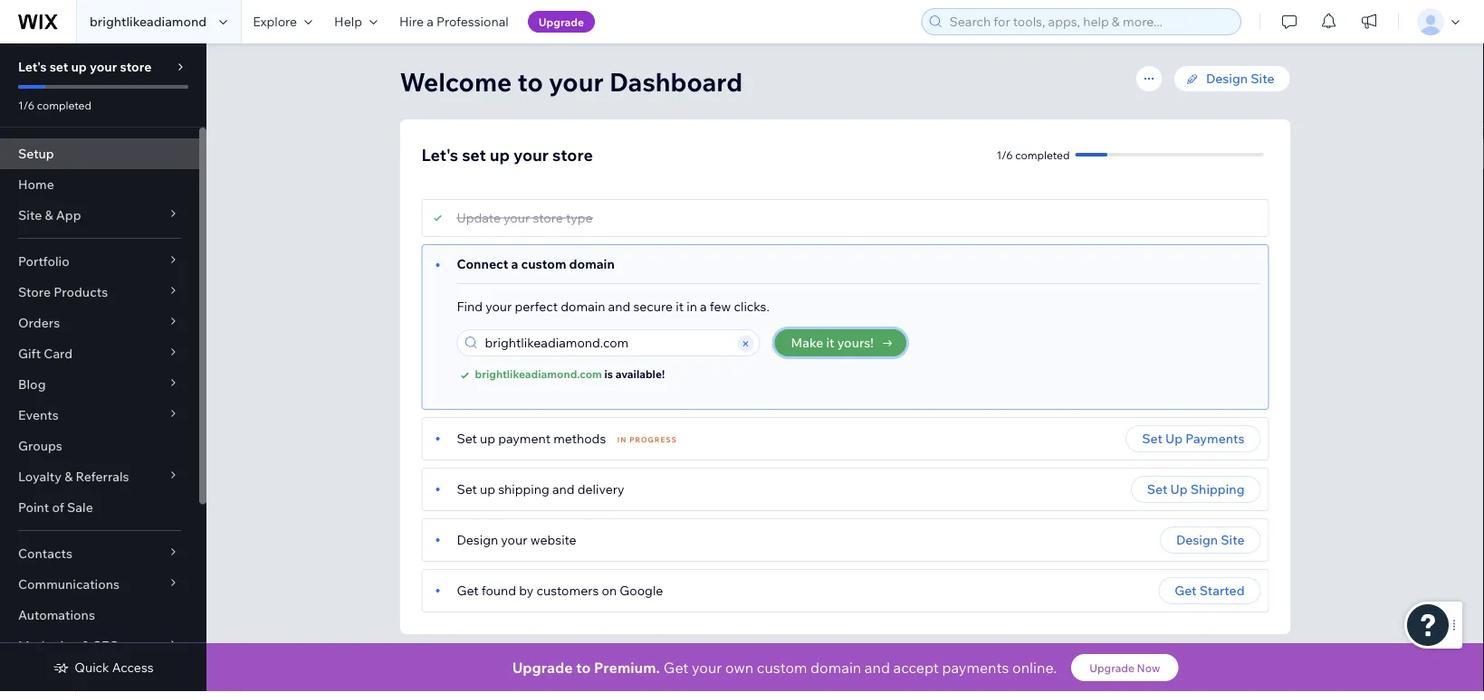 Task type: locate. For each thing, give the bounding box(es) containing it.
upgrade now button
[[1071, 655, 1178, 682]]

0 vertical spatial 1/6
[[18, 98, 35, 112]]

2 vertical spatial store
[[533, 210, 563, 226]]

explore
[[253, 14, 297, 29]]

0 horizontal spatial let's
[[18, 59, 47, 75]]

to down upgrade button
[[518, 66, 543, 97]]

2 horizontal spatial get
[[1175, 583, 1197, 599]]

&
[[45, 207, 53, 223], [64, 469, 73, 485], [82, 638, 90, 654]]

quick access button
[[53, 660, 154, 676]]

set inside button
[[1147, 482, 1168, 498]]

0 vertical spatial completed
[[37, 98, 91, 112]]

0 vertical spatial custom
[[521, 256, 566, 272]]

get inside button
[[1175, 583, 1197, 599]]

1 horizontal spatial custom
[[757, 659, 807, 677]]

set up payments
[[1142, 431, 1245, 447]]

payments
[[942, 659, 1009, 677]]

payments
[[1186, 431, 1245, 447]]

1 vertical spatial completed
[[1015, 148, 1070, 162]]

your down 'brightlikeadiamond'
[[90, 59, 117, 75]]

0 vertical spatial 1/6 completed
[[18, 98, 91, 112]]

0 horizontal spatial set
[[50, 59, 68, 75]]

get started
[[1175, 583, 1245, 599]]

it right make in the right of the page
[[826, 335, 834, 351]]

1 vertical spatial let's set up your store
[[422, 144, 593, 165]]

2 vertical spatial and
[[865, 659, 890, 677]]

0 vertical spatial let's
[[18, 59, 47, 75]]

wix
[[712, 657, 735, 673]]

and left secure
[[608, 299, 630, 315]]

2 horizontal spatial &
[[82, 638, 90, 654]]

0 vertical spatial to
[[518, 66, 543, 97]]

setup
[[18, 146, 54, 162]]

your right update
[[504, 210, 530, 226]]

set for set up shipping
[[1147, 482, 1168, 498]]

support
[[931, 657, 980, 673]]

1/6
[[18, 98, 35, 112], [997, 148, 1013, 162]]

a right in
[[700, 299, 707, 315]]

set left payments
[[1142, 431, 1163, 447]]

set up update
[[462, 144, 486, 165]]

let's
[[18, 59, 47, 75], [422, 144, 458, 165]]

2 horizontal spatial and
[[865, 659, 890, 677]]

site
[[1251, 71, 1275, 86], [18, 207, 42, 223], [1221, 532, 1245, 548]]

groups
[[18, 438, 62, 454]]

gift card button
[[0, 339, 199, 369]]

1 horizontal spatial get
[[664, 659, 689, 677]]

set left payment
[[457, 431, 477, 447]]

help button
[[323, 0, 388, 43]]

store left type
[[533, 210, 563, 226]]

1 horizontal spatial 1/6 completed
[[997, 148, 1070, 162]]

orders button
[[0, 308, 199, 339]]

1 horizontal spatial to
[[576, 659, 591, 677]]

domain up e.g., mystunningwebsite.com field
[[561, 299, 605, 315]]

up for payments
[[1165, 431, 1183, 447]]

set up shipping button
[[1131, 476, 1261, 503]]

1 horizontal spatial site
[[1221, 532, 1245, 548]]

your inside sidebar 'element'
[[90, 59, 117, 75]]

1 vertical spatial a
[[511, 256, 518, 272]]

1 vertical spatial 1/6 completed
[[997, 148, 1070, 162]]

0 horizontal spatial let's set up your store
[[18, 59, 152, 75]]

wix stands with ukraine show your support
[[712, 657, 980, 673]]

set up payments button
[[1126, 426, 1261, 453]]

up up update
[[490, 144, 510, 165]]

and
[[608, 299, 630, 315], [552, 482, 575, 498], [865, 659, 890, 677]]

hire
[[399, 14, 424, 29]]

get for get started
[[1175, 583, 1197, 599]]

& for marketing
[[82, 638, 90, 654]]

& right loyalty
[[64, 469, 73, 485]]

premium.
[[594, 659, 660, 677]]

let's up setup on the top left
[[18, 59, 47, 75]]

online.
[[1012, 659, 1057, 677]]

0 horizontal spatial get
[[457, 583, 479, 599]]

set
[[457, 431, 477, 447], [1142, 431, 1163, 447], [457, 482, 477, 498], [1147, 482, 1168, 498]]

e.g., mystunningwebsite.com field
[[479, 331, 735, 356]]

1 vertical spatial domain
[[561, 299, 605, 315]]

upgrade up welcome to your dashboard on the top of page
[[539, 15, 584, 29]]

now
[[1137, 661, 1160, 675]]

set inside sidebar 'element'
[[50, 59, 68, 75]]

a right hire
[[427, 14, 434, 29]]

up inside button
[[1165, 431, 1183, 447]]

0 vertical spatial up
[[1165, 431, 1183, 447]]

referrals
[[76, 469, 129, 485]]

design site
[[1206, 71, 1275, 86], [1176, 532, 1245, 548]]

point of sale
[[18, 500, 93, 516]]

0 vertical spatial let's set up your store
[[18, 59, 152, 75]]

a
[[427, 14, 434, 29], [511, 256, 518, 272], [700, 299, 707, 315]]

0 vertical spatial site
[[1251, 71, 1275, 86]]

contacts button
[[0, 539, 199, 570]]

upgrade left now
[[1090, 661, 1135, 675]]

up up setup link at the top
[[71, 59, 87, 75]]

get found by customers on google
[[457, 583, 663, 599]]

domain right with
[[811, 659, 861, 677]]

design
[[1206, 71, 1248, 86], [457, 532, 498, 548], [1176, 532, 1218, 548]]

loyalty & referrals
[[18, 469, 129, 485]]

let's set up your store
[[18, 59, 152, 75], [422, 144, 593, 165]]

welcome to your dashboard
[[400, 66, 743, 97]]

1 vertical spatial and
[[552, 482, 575, 498]]

upgrade down by
[[512, 659, 573, 677]]

a for professional
[[427, 14, 434, 29]]

design site button
[[1160, 527, 1261, 554]]

make
[[791, 335, 823, 351]]

it left in
[[676, 299, 684, 315]]

up left payments
[[1165, 431, 1183, 447]]

1 vertical spatial &
[[64, 469, 73, 485]]

0 horizontal spatial 1/6
[[18, 98, 35, 112]]

0 horizontal spatial site
[[18, 207, 42, 223]]

brightlikeadiamond
[[90, 14, 207, 29]]

1 horizontal spatial it
[[826, 335, 834, 351]]

hire a professional link
[[388, 0, 520, 43]]

1 vertical spatial it
[[826, 335, 834, 351]]

1 horizontal spatial 1/6
[[997, 148, 1013, 162]]

site & app button
[[0, 200, 199, 231]]

store up type
[[552, 144, 593, 165]]

up left payment
[[480, 431, 495, 447]]

1/6 completed
[[18, 98, 91, 112], [997, 148, 1070, 162]]

store down 'brightlikeadiamond'
[[120, 59, 152, 75]]

up left shipping on the bottom of the page
[[1170, 482, 1188, 498]]

point
[[18, 500, 49, 516]]

clicks.
[[734, 299, 770, 315]]

0 vertical spatial domain
[[569, 256, 615, 272]]

events button
[[0, 400, 199, 431]]

get for get found by customers on google
[[457, 583, 479, 599]]

& for loyalty
[[64, 469, 73, 485]]

upgrade inside 'button'
[[1090, 661, 1135, 675]]

up
[[1165, 431, 1183, 447], [1170, 482, 1188, 498]]

1 vertical spatial up
[[1170, 482, 1188, 498]]

brightlikeadiamond.com is available!
[[475, 368, 665, 381]]

& left app
[[45, 207, 53, 223]]

up
[[71, 59, 87, 75], [490, 144, 510, 165], [480, 431, 495, 447], [480, 482, 495, 498]]

get left started
[[1175, 583, 1197, 599]]

let's up update
[[422, 144, 458, 165]]

1 vertical spatial site
[[18, 207, 42, 223]]

update
[[457, 210, 501, 226]]

0 vertical spatial design site
[[1206, 71, 1275, 86]]

0 vertical spatial store
[[120, 59, 152, 75]]

set
[[50, 59, 68, 75], [462, 144, 486, 165]]

1 vertical spatial let's
[[422, 144, 458, 165]]

& left seo
[[82, 638, 90, 654]]

find
[[457, 299, 483, 315]]

custom right own
[[757, 659, 807, 677]]

completed
[[37, 98, 91, 112], [1015, 148, 1070, 162]]

custom up 'perfect' on the left top
[[521, 256, 566, 272]]

portfolio button
[[0, 246, 199, 277]]

0 horizontal spatial to
[[518, 66, 543, 97]]

get left wix
[[664, 659, 689, 677]]

2 vertical spatial &
[[82, 638, 90, 654]]

blog button
[[0, 369, 199, 400]]

domain for perfect
[[561, 299, 605, 315]]

0 horizontal spatial &
[[45, 207, 53, 223]]

and left your
[[865, 659, 890, 677]]

set up setup on the top left
[[50, 59, 68, 75]]

domain up find your perfect domain and secure it in a few clicks.
[[569, 256, 615, 272]]

0 vertical spatial &
[[45, 207, 53, 223]]

2 horizontal spatial a
[[700, 299, 707, 315]]

and left the "delivery"
[[552, 482, 575, 498]]

design inside button
[[1176, 532, 1218, 548]]

0 horizontal spatial it
[[676, 299, 684, 315]]

make it yours!
[[791, 335, 874, 351]]

set left shipping in the left bottom of the page
[[457, 482, 477, 498]]

let's set up your store up update your store type
[[422, 144, 593, 165]]

1 horizontal spatial set
[[462, 144, 486, 165]]

methods
[[553, 431, 606, 447]]

customers
[[536, 583, 599, 599]]

a right connect
[[511, 256, 518, 272]]

up inside button
[[1170, 482, 1188, 498]]

let's set up your store down 'brightlikeadiamond'
[[18, 59, 152, 75]]

point of sale link
[[0, 493, 199, 523]]

0 vertical spatial set
[[50, 59, 68, 75]]

0 horizontal spatial completed
[[37, 98, 91, 112]]

0 vertical spatial it
[[676, 299, 684, 315]]

1 horizontal spatial a
[[511, 256, 518, 272]]

1 horizontal spatial completed
[[1015, 148, 1070, 162]]

1 vertical spatial design site
[[1176, 532, 1245, 548]]

get left found
[[457, 583, 479, 599]]

1 horizontal spatial &
[[64, 469, 73, 485]]

set left shipping on the bottom of the page
[[1147, 482, 1168, 498]]

a for custom
[[511, 256, 518, 272]]

set up shipping and delivery
[[457, 482, 625, 498]]

upgrade for upgrade now
[[1090, 661, 1135, 675]]

site inside popup button
[[18, 207, 42, 223]]

0 vertical spatial a
[[427, 14, 434, 29]]

yours!
[[837, 335, 874, 351]]

gift card
[[18, 346, 73, 362]]

to left premium.
[[576, 659, 591, 677]]

connect
[[457, 256, 508, 272]]

0 horizontal spatial 1/6 completed
[[18, 98, 91, 112]]

hire a professional
[[399, 14, 509, 29]]

1 vertical spatial to
[[576, 659, 591, 677]]

0 horizontal spatial and
[[552, 482, 575, 498]]

& for site
[[45, 207, 53, 223]]

upgrade inside button
[[539, 15, 584, 29]]

to
[[518, 66, 543, 97], [576, 659, 591, 677]]

0 horizontal spatial a
[[427, 14, 434, 29]]

0 vertical spatial and
[[608, 299, 630, 315]]

gift
[[18, 346, 41, 362]]

orders
[[18, 315, 60, 331]]

design site link
[[1174, 65, 1291, 92]]

2 vertical spatial site
[[1221, 532, 1245, 548]]

1 vertical spatial set
[[462, 144, 486, 165]]

events
[[18, 407, 59, 423]]

automations link
[[0, 600, 199, 631]]

set inside button
[[1142, 431, 1163, 447]]

let's inside sidebar 'element'
[[18, 59, 47, 75]]



Task type: describe. For each thing, give the bounding box(es) containing it.
ukraine
[[811, 657, 859, 673]]

of
[[52, 500, 64, 516]]

domain for custom
[[569, 256, 615, 272]]

delivery
[[578, 482, 625, 498]]

set for set up payment methods
[[457, 431, 477, 447]]

1 vertical spatial store
[[552, 144, 593, 165]]

brightlikeadiamond.com
[[475, 368, 602, 381]]

store products
[[18, 284, 108, 300]]

0 horizontal spatial custom
[[521, 256, 566, 272]]

your left website
[[501, 532, 527, 548]]

set for set up shipping and delivery
[[457, 482, 477, 498]]

automations
[[18, 608, 95, 623]]

communications button
[[0, 570, 199, 600]]

quick
[[75, 660, 109, 676]]

to for welcome
[[518, 66, 543, 97]]

upgrade for upgrade to premium. get your own custom domain and accept payments online.
[[512, 659, 573, 677]]

find your perfect domain and secure it in a few clicks.
[[457, 299, 770, 315]]

loyalty & referrals button
[[0, 462, 199, 493]]

communications
[[18, 577, 120, 593]]

welcome
[[400, 66, 512, 97]]

in
[[617, 436, 627, 445]]

professional
[[436, 14, 509, 29]]

marketing & seo button
[[0, 631, 199, 662]]

update your store type
[[457, 210, 593, 226]]

by
[[519, 583, 534, 599]]

blog
[[18, 377, 46, 393]]

access
[[112, 660, 154, 676]]

shipping
[[1191, 482, 1245, 498]]

available!
[[615, 368, 665, 381]]

marketing & seo
[[18, 638, 120, 654]]

products
[[54, 284, 108, 300]]

in progress
[[617, 436, 677, 445]]

card
[[44, 346, 73, 362]]

your up update your store type
[[513, 144, 549, 165]]

with
[[782, 657, 808, 673]]

seo
[[93, 638, 120, 654]]

1 vertical spatial 1/6
[[997, 148, 1013, 162]]

home
[[18, 177, 54, 192]]

dashboard
[[609, 66, 743, 97]]

1 horizontal spatial and
[[608, 299, 630, 315]]

upgrade for upgrade
[[539, 15, 584, 29]]

Search for tools, apps, help & more... field
[[944, 9, 1235, 34]]

few
[[710, 299, 731, 315]]

quick access
[[75, 660, 154, 676]]

set up payment methods
[[457, 431, 606, 447]]

show your support button
[[866, 657, 980, 674]]

google
[[620, 583, 663, 599]]

design site inside button
[[1176, 532, 1245, 548]]

store
[[18, 284, 51, 300]]

1 horizontal spatial let's
[[422, 144, 458, 165]]

2 vertical spatial a
[[700, 299, 707, 315]]

show
[[866, 657, 899, 673]]

store inside sidebar 'element'
[[120, 59, 152, 75]]

2 horizontal spatial site
[[1251, 71, 1275, 86]]

setup link
[[0, 139, 199, 169]]

loyalty
[[18, 469, 62, 485]]

on
[[602, 583, 617, 599]]

own
[[725, 659, 754, 677]]

site & app
[[18, 207, 81, 223]]

up left shipping in the left bottom of the page
[[480, 482, 495, 498]]

to for upgrade
[[576, 659, 591, 677]]

design your website
[[457, 532, 577, 548]]

secure
[[633, 299, 673, 315]]

upgrade to premium. get your own custom domain and accept payments online.
[[512, 659, 1057, 677]]

found
[[481, 583, 516, 599]]

your right find
[[486, 299, 512, 315]]

your down upgrade button
[[549, 66, 604, 97]]

up inside sidebar 'element'
[[71, 59, 87, 75]]

let's set up your store inside sidebar 'element'
[[18, 59, 152, 75]]

sale
[[67, 500, 93, 516]]

sidebar element
[[0, 43, 206, 693]]

help
[[334, 14, 362, 29]]

store products button
[[0, 277, 199, 308]]

it inside button
[[826, 335, 834, 351]]

upgrade button
[[528, 11, 595, 33]]

get started button
[[1158, 578, 1261, 605]]

perfect
[[515, 299, 558, 315]]

site inside button
[[1221, 532, 1245, 548]]

type
[[566, 210, 593, 226]]

website
[[530, 532, 577, 548]]

completed inside sidebar 'element'
[[37, 98, 91, 112]]

make it yours! button
[[775, 330, 906, 357]]

1 horizontal spatial let's set up your store
[[422, 144, 593, 165]]

upgrade now
[[1090, 661, 1160, 675]]

your
[[902, 657, 929, 673]]

home link
[[0, 169, 199, 200]]

marketing
[[18, 638, 79, 654]]

2 vertical spatial domain
[[811, 659, 861, 677]]

groups link
[[0, 431, 199, 462]]

payment
[[498, 431, 551, 447]]

1 vertical spatial custom
[[757, 659, 807, 677]]

set for set up payments
[[1142, 431, 1163, 447]]

set up shipping
[[1147, 482, 1245, 498]]

stands
[[738, 657, 779, 673]]

up for shipping
[[1170, 482, 1188, 498]]

your left own
[[692, 659, 722, 677]]

1/6 completed inside sidebar 'element'
[[18, 98, 91, 112]]

portfolio
[[18, 254, 69, 269]]

1/6 inside sidebar 'element'
[[18, 98, 35, 112]]



Task type: vqa. For each thing, say whether or not it's contained in the screenshot.
Comments Link
no



